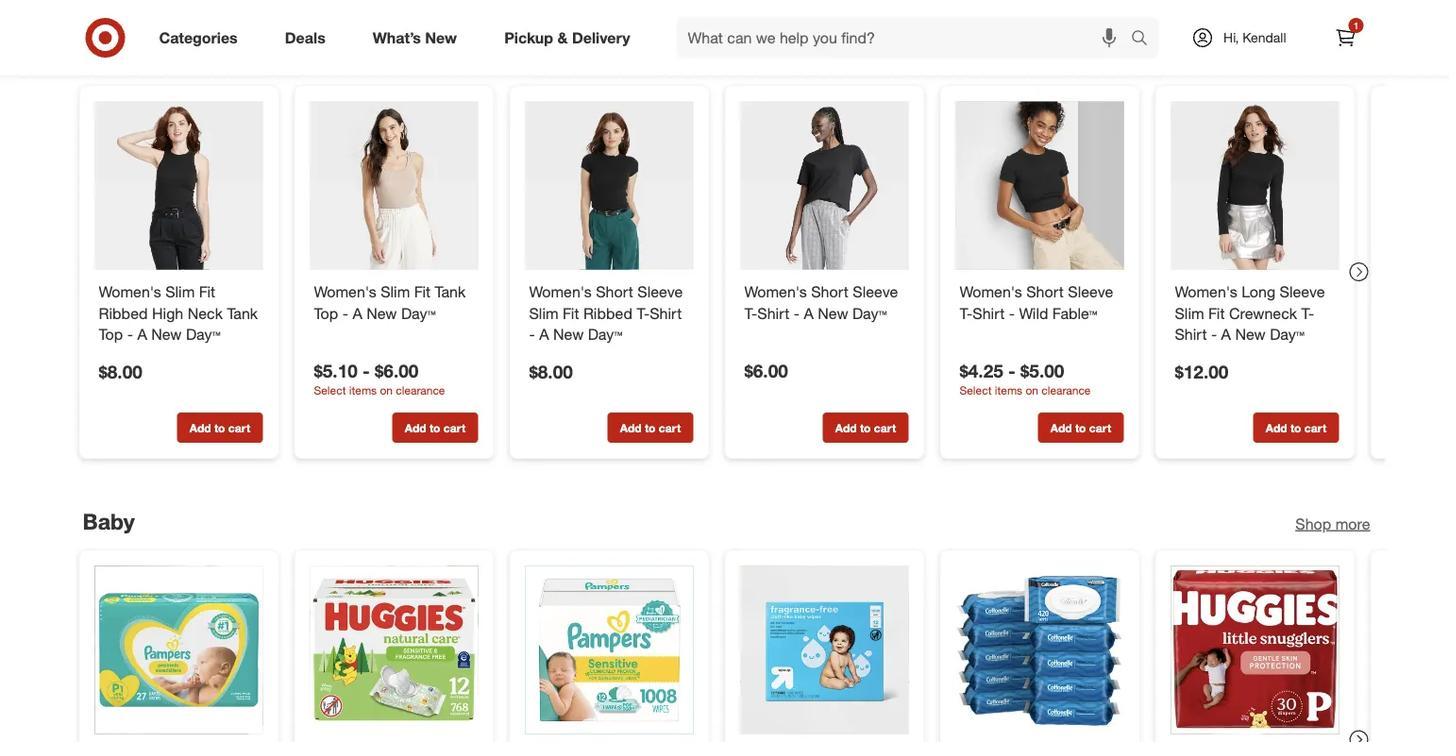 Task type: vqa. For each thing, say whether or not it's contained in the screenshot.
right (optional)
no



Task type: locate. For each thing, give the bounding box(es) containing it.
- inside women's short sleeve t-shirt - wild fable™
[[1009, 304, 1015, 322]]

a
[[353, 304, 362, 322], [804, 304, 814, 322], [137, 325, 147, 344], [539, 325, 549, 344], [1221, 325, 1231, 344]]

clearance down $5.00
[[1042, 383, 1091, 397]]

women's inside women's slim fit tank top - a new day™
[[314, 282, 377, 301]]

short for $6.00
[[811, 282, 849, 301]]

1 horizontal spatial top
[[314, 304, 338, 322]]

clearance down women's slim fit tank top - a new day™ link
[[396, 383, 445, 397]]

fable™
[[1053, 304, 1098, 322]]

tank
[[435, 282, 466, 301], [227, 304, 258, 322]]

cart
[[228, 420, 250, 435], [444, 420, 466, 435], [659, 420, 681, 435], [874, 420, 896, 435], [1089, 420, 1112, 435], [1305, 420, 1327, 435]]

slim
[[165, 282, 195, 301], [381, 282, 410, 301], [529, 304, 559, 322], [1175, 304, 1204, 322]]

cart for women's short sleeve t-shirt - wild fable™
[[1089, 420, 1112, 435]]

women's
[[83, 43, 174, 70]]

day™ inside women's long sleeve slim fit crewneck t- shirt - a new day™
[[1270, 325, 1305, 344]]

pampers swaddlers active baby diapers - (select size and count) image
[[95, 566, 263, 734], [95, 566, 263, 734]]

1 shop from the top
[[1296, 50, 1332, 69]]

fit
[[199, 282, 215, 301], [414, 282, 431, 301], [563, 304, 579, 322], [1209, 304, 1225, 322]]

women's short sleeve slim fit ribbed t-shirt - a new day™
[[529, 282, 683, 344]]

cart for women's slim fit tank top - a new day™
[[444, 420, 466, 435]]

1 horizontal spatial $8.00
[[529, 361, 573, 382]]

5 add to cart button from the left
[[1038, 412, 1124, 443]]

4 cart from the left
[[874, 420, 896, 435]]

day™ inside 'women's short sleeve slim fit ribbed t-shirt - a new day™'
[[588, 325, 623, 344]]

6 add to cart from the left
[[1266, 420, 1327, 435]]

0 horizontal spatial clearance
[[396, 383, 445, 397]]

a inside women's long sleeve slim fit crewneck t- shirt - a new day™
[[1221, 325, 1231, 344]]

4 t- from the left
[[1302, 304, 1315, 322]]

$8.00
[[99, 361, 142, 382], [529, 361, 573, 382]]

t- inside 'women's short sleeve slim fit ribbed t-shirt - a new day™'
[[637, 304, 650, 322]]

cottonelle flushable wet wipes image
[[956, 566, 1124, 734], [956, 566, 1124, 734]]

to for women's short sleeve t-shirt - wild fable™
[[1075, 420, 1086, 435]]

0 vertical spatial tank
[[435, 282, 466, 301]]

baby
[[83, 508, 135, 534]]

day™
[[401, 304, 436, 322], [853, 304, 887, 322], [186, 325, 221, 344], [588, 325, 623, 344], [1270, 325, 1305, 344]]

add to cart
[[190, 420, 250, 435], [405, 420, 466, 435], [620, 420, 681, 435], [835, 420, 896, 435], [1051, 420, 1112, 435], [1266, 420, 1327, 435]]

6 to from the left
[[1291, 420, 1302, 435]]

items down $4.25
[[995, 383, 1023, 397]]

clearance inside $5.10 - $6.00 select items on clearance
[[396, 383, 445, 397]]

huggies natural care sensitive unscented baby wipes (select count) image
[[310, 566, 478, 734], [310, 566, 478, 734]]

1 horizontal spatial $6.00
[[745, 360, 788, 382]]

2 on from the left
[[1026, 383, 1039, 397]]

0 vertical spatial more
[[1336, 50, 1371, 69]]

0 horizontal spatial ribbed
[[99, 304, 148, 322]]

4 women's from the left
[[745, 282, 807, 301]]

0 horizontal spatial $8.00
[[99, 361, 142, 382]]

short
[[596, 282, 633, 301], [811, 282, 849, 301], [1027, 282, 1064, 301]]

women's inside women's short sleeve t-shirt - wild fable™
[[960, 282, 1022, 301]]

1 horizontal spatial select
[[960, 383, 992, 397]]

women's short sleeve t-shirt - wild fable™
[[960, 282, 1113, 322]]

1 add to cart from the left
[[190, 420, 250, 435]]

to for women's short sleeve slim fit ribbed t-shirt - a new day™
[[645, 420, 656, 435]]

$5.10
[[314, 360, 358, 382]]

shop for women's clothing
[[1296, 50, 1332, 69]]

3 t- from the left
[[960, 304, 973, 322]]

ribbed inside 'women's short sleeve slim fit ribbed t-shirt - a new day™'
[[583, 304, 633, 322]]

women's inside women's long sleeve slim fit crewneck t- shirt - a new day™
[[1175, 282, 1238, 301]]

$8.00 for women's slim fit ribbed high neck tank top - a new day™
[[99, 361, 142, 382]]

short inside 'women's short sleeve slim fit ribbed t-shirt - a new day™'
[[596, 282, 633, 301]]

women's inside women's slim fit ribbed high neck tank top - a new day™
[[99, 282, 161, 301]]

1 ribbed from the left
[[99, 304, 148, 322]]

1 cart from the left
[[228, 420, 250, 435]]

1 vertical spatial top
[[99, 325, 123, 344]]

5 cart from the left
[[1089, 420, 1112, 435]]

2 shop more from the top
[[1296, 515, 1371, 533]]

1 shop more button from the top
[[1296, 49, 1371, 70]]

0 vertical spatial top
[[314, 304, 338, 322]]

1 link
[[1325, 17, 1367, 59]]

sleeve for $12.00
[[1280, 282, 1325, 301]]

5 add to cart from the left
[[1051, 420, 1112, 435]]

women's slim fit ribbed high neck tank top - a new day™ image
[[95, 101, 263, 270], [95, 101, 263, 270]]

- inside women's slim fit ribbed high neck tank top - a new day™
[[127, 325, 133, 344]]

women's short sleeve t-shirt - wild fable™ link
[[960, 281, 1120, 324]]

1 vertical spatial tank
[[227, 304, 258, 322]]

1 horizontal spatial tank
[[435, 282, 466, 301]]

6 add to cart button from the left
[[1253, 412, 1339, 443]]

sleeve inside 'women's short sleeve slim fit ribbed t-shirt - a new day™'
[[638, 282, 683, 301]]

sleeve
[[638, 282, 683, 301], [853, 282, 898, 301], [1068, 282, 1113, 301], [1280, 282, 1325, 301]]

0 vertical spatial shop
[[1296, 50, 1332, 69]]

a inside women's short sleeve t-shirt - a new day™
[[804, 304, 814, 322]]

shop more for baby
[[1296, 515, 1371, 533]]

2 add to cart from the left
[[405, 420, 466, 435]]

2 clearance from the left
[[1042, 383, 1091, 397]]

sleeve for $6.00
[[853, 282, 898, 301]]

1 women's from the left
[[99, 282, 161, 301]]

t- inside women's long sleeve slim fit crewneck t- shirt - a new day™
[[1302, 304, 1315, 322]]

what's new
[[373, 28, 457, 47]]

add to cart for women's long sleeve slim fit crewneck t- shirt - a new day™
[[1266, 420, 1327, 435]]

categories link
[[143, 17, 261, 59]]

1 short from the left
[[596, 282, 633, 301]]

1 more from the top
[[1336, 50, 1371, 69]]

items for $5.10
[[349, 383, 377, 397]]

t-
[[637, 304, 650, 322], [745, 304, 758, 322], [960, 304, 973, 322], [1302, 304, 1315, 322]]

3 women's from the left
[[529, 282, 592, 301]]

on down $5.00
[[1026, 383, 1039, 397]]

select inside $4.25 - $5.00 select items on clearance
[[960, 383, 992, 397]]

2 t- from the left
[[745, 304, 758, 322]]

2 women's from the left
[[314, 282, 377, 301]]

1 horizontal spatial items
[[995, 383, 1023, 397]]

women's slim fit tank top - a new day™
[[314, 282, 466, 322]]

1 vertical spatial shop
[[1296, 515, 1332, 533]]

2 add to cart button from the left
[[392, 412, 478, 443]]

0 horizontal spatial items
[[349, 383, 377, 397]]

to for women's long sleeve slim fit crewneck t- shirt - a new day™
[[1291, 420, 1302, 435]]

women's short sleeve t-shirt - a new day™ image
[[741, 101, 909, 270], [741, 101, 909, 270]]

1 select from the left
[[314, 383, 346, 397]]

1 horizontal spatial clearance
[[1042, 383, 1091, 397]]

5 women's from the left
[[960, 282, 1022, 301]]

4 add to cart from the left
[[835, 420, 896, 435]]

short for $8.00
[[596, 282, 633, 301]]

shirt inside women's long sleeve slim fit crewneck t- shirt - a new day™
[[1175, 325, 1207, 344]]

sleeve inside women's short sleeve t-shirt - a new day™
[[853, 282, 898, 301]]

select down $5.10
[[314, 383, 346, 397]]

&
[[558, 28, 568, 47]]

1 $6.00 from the left
[[375, 360, 419, 382]]

0 horizontal spatial tank
[[227, 304, 258, 322]]

add for women's long sleeve slim fit crewneck t- shirt - a new day™
[[1266, 420, 1288, 435]]

clearance inside $4.25 - $5.00 select items on clearance
[[1042, 383, 1091, 397]]

2 to from the left
[[430, 420, 440, 435]]

fit inside women's slim fit tank top - a new day™
[[414, 282, 431, 301]]

new inside 'women's short sleeve slim fit ribbed t-shirt - a new day™'
[[553, 325, 584, 344]]

huggies little snugglers baby diapers – (select size and count) image
[[1171, 566, 1339, 734], [1171, 566, 1339, 734]]

t- inside women's short sleeve t-shirt - wild fable™
[[960, 304, 973, 322]]

add
[[190, 420, 211, 435], [405, 420, 426, 435], [620, 420, 642, 435], [835, 420, 857, 435], [1051, 420, 1072, 435], [1266, 420, 1288, 435]]

$12.00
[[1175, 361, 1229, 382]]

1 horizontal spatial short
[[811, 282, 849, 301]]

new
[[425, 28, 457, 47], [367, 304, 397, 322], [818, 304, 848, 322], [151, 325, 182, 344], [553, 325, 584, 344], [1235, 325, 1266, 344]]

women's inside 'women's short sleeve slim fit ribbed t-shirt - a new day™'
[[529, 282, 592, 301]]

6 add from the left
[[1266, 420, 1288, 435]]

1 vertical spatial more
[[1336, 515, 1371, 533]]

add to cart button
[[177, 412, 263, 443], [392, 412, 478, 443], [608, 412, 694, 443], [823, 412, 909, 443], [1038, 412, 1124, 443], [1253, 412, 1339, 443]]

4 sleeve from the left
[[1280, 282, 1325, 301]]

women's inside women's short sleeve t-shirt - a new day™
[[745, 282, 807, 301]]

add to cart button for women's long sleeve slim fit crewneck t- shirt - a new day™
[[1253, 412, 1339, 443]]

1 sleeve from the left
[[638, 282, 683, 301]]

6 cart from the left
[[1305, 420, 1327, 435]]

5 add from the left
[[1051, 420, 1072, 435]]

crewneck
[[1229, 304, 1297, 322]]

1 $8.00 from the left
[[99, 361, 142, 382]]

add to cart for women's short sleeve t-shirt - a new day™
[[835, 420, 896, 435]]

1 horizontal spatial on
[[1026, 383, 1039, 397]]

sleeve for $8.00
[[638, 282, 683, 301]]

2 sleeve from the left
[[853, 282, 898, 301]]

short inside women's short sleeve t-shirt - wild fable™
[[1027, 282, 1064, 301]]

what's new link
[[357, 17, 481, 59]]

5 to from the left
[[1075, 420, 1086, 435]]

on for $5.00
[[1026, 383, 1039, 397]]

add to cart for women's slim fit ribbed high neck tank top - a new day™
[[190, 420, 250, 435]]

$4.25 - $5.00 select items on clearance
[[960, 360, 1091, 397]]

hi,
[[1224, 29, 1239, 46]]

1 on from the left
[[380, 383, 393, 397]]

items
[[349, 383, 377, 397], [995, 383, 1023, 397]]

2 more from the top
[[1336, 515, 1371, 533]]

pickup & delivery link
[[488, 17, 654, 59]]

1 clearance from the left
[[396, 383, 445, 397]]

0 horizontal spatial on
[[380, 383, 393, 397]]

more
[[1336, 50, 1371, 69], [1336, 515, 1371, 533]]

women's long sleeve slim fit crewneck t-shirt - a new day™ image
[[1171, 101, 1339, 270], [1171, 101, 1339, 270]]

items for $4.25
[[995, 383, 1023, 397]]

1 horizontal spatial ribbed
[[583, 304, 633, 322]]

women's slim fit tank top - a new day™ image
[[310, 101, 478, 270], [310, 101, 478, 270]]

pickup
[[504, 28, 553, 47]]

women's slim fit tank top - a new day™ link
[[314, 281, 474, 324]]

ribbed
[[99, 304, 148, 322], [583, 304, 633, 322]]

2 add from the left
[[405, 420, 426, 435]]

slim inside women's slim fit ribbed high neck tank top - a new day™
[[165, 282, 195, 301]]

-
[[342, 304, 348, 322], [794, 304, 800, 322], [1009, 304, 1015, 322], [127, 325, 133, 344], [529, 325, 535, 344], [1211, 325, 1217, 344], [363, 360, 370, 382], [1008, 360, 1016, 382]]

1 to from the left
[[214, 420, 225, 435]]

fit inside women's slim fit ribbed high neck tank top - a new day™
[[199, 282, 215, 301]]

shop more button for baby
[[1296, 513, 1371, 535]]

2 shop from the top
[[1296, 515, 1332, 533]]

0 horizontal spatial short
[[596, 282, 633, 301]]

women's long sleeve slim fit crewneck t- shirt - a new day™
[[1175, 282, 1325, 344]]

to for women's short sleeve t-shirt - a new day™
[[860, 420, 871, 435]]

$8.00 down women's slim fit ribbed high neck tank top - a new day™ on the top of the page
[[99, 361, 142, 382]]

3 sleeve from the left
[[1068, 282, 1113, 301]]

shirt
[[650, 304, 682, 322], [758, 304, 790, 322], [973, 304, 1005, 322], [1175, 325, 1207, 344]]

women's short sleeve t-shirt - wild fable™ image
[[956, 101, 1124, 270], [956, 101, 1124, 270]]

tank inside women's slim fit ribbed high neck tank top - a new day™
[[227, 304, 258, 322]]

new inside women's long sleeve slim fit crewneck t- shirt - a new day™
[[1235, 325, 1266, 344]]

3 to from the left
[[645, 420, 656, 435]]

1 vertical spatial shop more button
[[1296, 513, 1371, 535]]

women's long sleeve slim fit crewneck t- shirt - a new day™ link
[[1175, 281, 1336, 346]]

ribbed inside women's slim fit ribbed high neck tank top - a new day™
[[99, 304, 148, 322]]

add for women's short sleeve t-shirt - wild fable™
[[1051, 420, 1072, 435]]

2 ribbed from the left
[[583, 304, 633, 322]]

new inside women's slim fit tank top - a new day™
[[367, 304, 397, 322]]

more for women's clothing
[[1336, 50, 1371, 69]]

1 add from the left
[[190, 420, 211, 435]]

shop
[[1296, 50, 1332, 69], [1296, 515, 1332, 533]]

a for women's long sleeve slim fit crewneck t- shirt - a new day™
[[1221, 325, 1231, 344]]

0 horizontal spatial $6.00
[[375, 360, 419, 382]]

on down women's slim fit tank top - a new day™
[[380, 383, 393, 397]]

0 horizontal spatial select
[[314, 383, 346, 397]]

4 to from the left
[[860, 420, 871, 435]]

0 horizontal spatial top
[[99, 325, 123, 344]]

add to cart button for women's short sleeve t-shirt - wild fable™
[[1038, 412, 1124, 443]]

2 select from the left
[[960, 383, 992, 397]]

$6.00 down women's short sleeve t-shirt - a new day™
[[745, 360, 788, 382]]

0 vertical spatial shop more
[[1296, 50, 1371, 69]]

3 add to cart from the left
[[620, 420, 681, 435]]

4 add to cart button from the left
[[823, 412, 909, 443]]

1 items from the left
[[349, 383, 377, 397]]

$8.00 down 'women's short sleeve slim fit ribbed t-shirt - a new day™'
[[529, 361, 573, 382]]

select
[[314, 383, 346, 397], [960, 383, 992, 397]]

to
[[214, 420, 225, 435], [430, 420, 440, 435], [645, 420, 656, 435], [860, 420, 871, 435], [1075, 420, 1086, 435], [1291, 420, 1302, 435]]

1
[[1354, 19, 1359, 31]]

women's
[[99, 282, 161, 301], [314, 282, 377, 301], [529, 282, 592, 301], [745, 282, 807, 301], [960, 282, 1022, 301], [1175, 282, 1238, 301]]

select down $4.25
[[960, 383, 992, 397]]

day™ inside women's short sleeve t-shirt - a new day™
[[853, 304, 887, 322]]

sleeve inside women's short sleeve t-shirt - wild fable™
[[1068, 282, 1113, 301]]

on
[[380, 383, 393, 397], [1026, 383, 1039, 397]]

0 vertical spatial shop more button
[[1296, 49, 1371, 70]]

top
[[314, 304, 338, 322], [99, 325, 123, 344]]

$6.00
[[375, 360, 419, 382], [745, 360, 788, 382]]

t- inside women's short sleeve t-shirt - a new day™
[[745, 304, 758, 322]]

delivery
[[572, 28, 630, 47]]

2 shop more button from the top
[[1296, 513, 1371, 535]]

clearance
[[396, 383, 445, 397], [1042, 383, 1091, 397]]

2 cart from the left
[[444, 420, 466, 435]]

on inside $5.10 - $6.00 select items on clearance
[[380, 383, 393, 397]]

items inside $4.25 - $5.00 select items on clearance
[[995, 383, 1023, 397]]

1 add to cart button from the left
[[177, 412, 263, 443]]

3 add to cart button from the left
[[608, 412, 694, 443]]

1 shop more from the top
[[1296, 50, 1371, 69]]

search button
[[1123, 17, 1168, 62]]

fragrance-free baby wipes - up & up™ (select count) image
[[741, 566, 909, 734], [741, 566, 909, 734]]

pampers sensitive baby wipes (select count) image
[[525, 566, 694, 734], [525, 566, 694, 734]]

women's for women's short sleeve t-shirt - a new day™
[[745, 282, 807, 301]]

1 vertical spatial shop more
[[1296, 515, 1371, 533]]

cart for women's long sleeve slim fit crewneck t- shirt - a new day™
[[1305, 420, 1327, 435]]

on inside $4.25 - $5.00 select items on clearance
[[1026, 383, 1039, 397]]

women's short sleeve t-shirt - a new day™ link
[[745, 281, 905, 324]]

items down $5.10
[[349, 383, 377, 397]]

items inside $5.10 - $6.00 select items on clearance
[[349, 383, 377, 397]]

2 short from the left
[[811, 282, 849, 301]]

cart for women's short sleeve t-shirt - a new day™
[[874, 420, 896, 435]]

a inside women's slim fit ribbed high neck tank top - a new day™
[[137, 325, 147, 344]]

short inside women's short sleeve t-shirt - a new day™
[[811, 282, 849, 301]]

add for women's slim fit tank top - a new day™
[[405, 420, 426, 435]]

women's for women's short sleeve slim fit ribbed t-shirt - a new day™
[[529, 282, 592, 301]]

women's short sleeve slim fit ribbed t-shirt - a new day™ image
[[525, 101, 694, 270], [525, 101, 694, 270]]

high
[[152, 304, 183, 322]]

3 short from the left
[[1027, 282, 1064, 301]]

3 cart from the left
[[659, 420, 681, 435]]

1 t- from the left
[[637, 304, 650, 322]]

shop more
[[1296, 50, 1371, 69], [1296, 515, 1371, 533]]

$6.00 right $5.10
[[375, 360, 419, 382]]

select inside $5.10 - $6.00 select items on clearance
[[314, 383, 346, 397]]

6 women's from the left
[[1175, 282, 1238, 301]]

a for women's short sleeve slim fit ribbed t-shirt - a new day™
[[539, 325, 549, 344]]

shop more button
[[1296, 49, 1371, 70], [1296, 513, 1371, 535]]

a inside 'women's short sleeve slim fit ribbed t-shirt - a new day™'
[[539, 325, 549, 344]]

- inside women's short sleeve t-shirt - a new day™
[[794, 304, 800, 322]]

2 horizontal spatial short
[[1027, 282, 1064, 301]]

4 add from the left
[[835, 420, 857, 435]]

day™ inside women's slim fit ribbed high neck tank top - a new day™
[[186, 325, 221, 344]]

2 $8.00 from the left
[[529, 361, 573, 382]]

3 add from the left
[[620, 420, 642, 435]]

sleeve inside women's long sleeve slim fit crewneck t- shirt - a new day™
[[1280, 282, 1325, 301]]

2 items from the left
[[995, 383, 1023, 397]]

top inside women's slim fit ribbed high neck tank top - a new day™
[[99, 325, 123, 344]]



Task type: describe. For each thing, give the bounding box(es) containing it.
women's short sleeve t-shirt - a new day™
[[745, 282, 898, 322]]

- inside women's slim fit tank top - a new day™
[[342, 304, 348, 322]]

women's short sleeve slim fit ribbed t-shirt - a new day™ link
[[529, 281, 690, 346]]

select for $4.25 - $5.00
[[960, 383, 992, 397]]

add to cart button for women's slim fit tank top - a new day™
[[392, 412, 478, 443]]

top inside women's slim fit tank top - a new day™
[[314, 304, 338, 322]]

what's
[[373, 28, 421, 47]]

women's clothing
[[83, 43, 267, 70]]

women's for women's slim fit ribbed high neck tank top - a new day™
[[99, 282, 161, 301]]

more for baby
[[1336, 515, 1371, 533]]

new inside women's short sleeve t-shirt - a new day™
[[818, 304, 848, 322]]

2 $6.00 from the left
[[745, 360, 788, 382]]

hi, kendall
[[1224, 29, 1286, 46]]

select for $5.10 - $6.00
[[314, 383, 346, 397]]

clothing
[[180, 43, 267, 70]]

deals link
[[269, 17, 349, 59]]

women's slim fit ribbed high neck tank top - a new day™ link
[[99, 281, 259, 346]]

categories
[[159, 28, 238, 47]]

$6.00 inside $5.10 - $6.00 select items on clearance
[[375, 360, 419, 382]]

on for $6.00
[[380, 383, 393, 397]]

wild
[[1019, 304, 1048, 322]]

cart for women's slim fit ribbed high neck tank top - a new day™
[[228, 420, 250, 435]]

kendall
[[1243, 29, 1286, 46]]

$5.00
[[1021, 360, 1064, 382]]

add for women's slim fit ribbed high neck tank top - a new day™
[[190, 420, 211, 435]]

shirt inside women's short sleeve t-shirt - a new day™
[[758, 304, 790, 322]]

add for women's short sleeve t-shirt - a new day™
[[835, 420, 857, 435]]

search
[[1123, 30, 1168, 49]]

to for women's slim fit tank top - a new day™
[[430, 420, 440, 435]]

clearance for $5.00
[[1042, 383, 1091, 397]]

a inside women's slim fit tank top - a new day™
[[353, 304, 362, 322]]

day™ for women's slim fit ribbed high neck tank top - a new day™
[[186, 325, 221, 344]]

long
[[1242, 282, 1276, 301]]

add to cart for women's short sleeve slim fit ribbed t-shirt - a new day™
[[620, 420, 681, 435]]

add to cart button for women's slim fit ribbed high neck tank top - a new day™
[[177, 412, 263, 443]]

shirt inside women's short sleeve t-shirt - wild fable™
[[973, 304, 1005, 322]]

add to cart button for women's short sleeve t-shirt - a new day™
[[823, 412, 909, 443]]

add to cart for women's short sleeve t-shirt - wild fable™
[[1051, 420, 1112, 435]]

add to cart button for women's short sleeve slim fit ribbed t-shirt - a new day™
[[608, 412, 694, 443]]

shop more button for women's clothing
[[1296, 49, 1371, 70]]

day™ for women's long sleeve slim fit crewneck t- shirt - a new day™
[[1270, 325, 1305, 344]]

tank inside women's slim fit tank top - a new day™
[[435, 282, 466, 301]]

new inside what's new link
[[425, 28, 457, 47]]

neck
[[188, 304, 223, 322]]

clearance for $6.00
[[396, 383, 445, 397]]

women's for women's long sleeve slim fit crewneck t- shirt - a new day™
[[1175, 282, 1238, 301]]

day™ for women's short sleeve slim fit ribbed t-shirt - a new day™
[[588, 325, 623, 344]]

shop more for women's clothing
[[1296, 50, 1371, 69]]

$5.10 - $6.00 select items on clearance
[[314, 360, 445, 397]]

to for women's slim fit ribbed high neck tank top - a new day™
[[214, 420, 225, 435]]

cart for women's short sleeve slim fit ribbed t-shirt - a new day™
[[659, 420, 681, 435]]

women's for women's slim fit tank top - a new day™
[[314, 282, 377, 301]]

shop for baby
[[1296, 515, 1332, 533]]

- inside women's long sleeve slim fit crewneck t- shirt - a new day™
[[1211, 325, 1217, 344]]

slim inside women's slim fit tank top - a new day™
[[381, 282, 410, 301]]

fit inside 'women's short sleeve slim fit ribbed t-shirt - a new day™'
[[563, 304, 579, 322]]

women's slim fit ribbed high neck tank top - a new day™
[[99, 282, 258, 344]]

day™ inside women's slim fit tank top - a new day™
[[401, 304, 436, 322]]

- inside $4.25 - $5.00 select items on clearance
[[1008, 360, 1016, 382]]

$4.25
[[960, 360, 1003, 382]]

What can we help you find? suggestions appear below search field
[[677, 17, 1136, 59]]

a for women's slim fit ribbed high neck tank top - a new day™
[[137, 325, 147, 344]]

add to cart for women's slim fit tank top - a new day™
[[405, 420, 466, 435]]

- inside $5.10 - $6.00 select items on clearance
[[363, 360, 370, 382]]

slim inside women's long sleeve slim fit crewneck t- shirt - a new day™
[[1175, 304, 1204, 322]]

fit inside women's long sleeve slim fit crewneck t- shirt - a new day™
[[1209, 304, 1225, 322]]

- inside 'women's short sleeve slim fit ribbed t-shirt - a new day™'
[[529, 325, 535, 344]]

new inside women's slim fit ribbed high neck tank top - a new day™
[[151, 325, 182, 344]]

$8.00 for women's short sleeve slim fit ribbed t-shirt - a new day™
[[529, 361, 573, 382]]

add for women's short sleeve slim fit ribbed t-shirt - a new day™
[[620, 420, 642, 435]]

pickup & delivery
[[504, 28, 630, 47]]

slim inside 'women's short sleeve slim fit ribbed t-shirt - a new day™'
[[529, 304, 559, 322]]

shirt inside 'women's short sleeve slim fit ribbed t-shirt - a new day™'
[[650, 304, 682, 322]]

women's for women's short sleeve t-shirt - wild fable™
[[960, 282, 1022, 301]]

deals
[[285, 28, 326, 47]]



